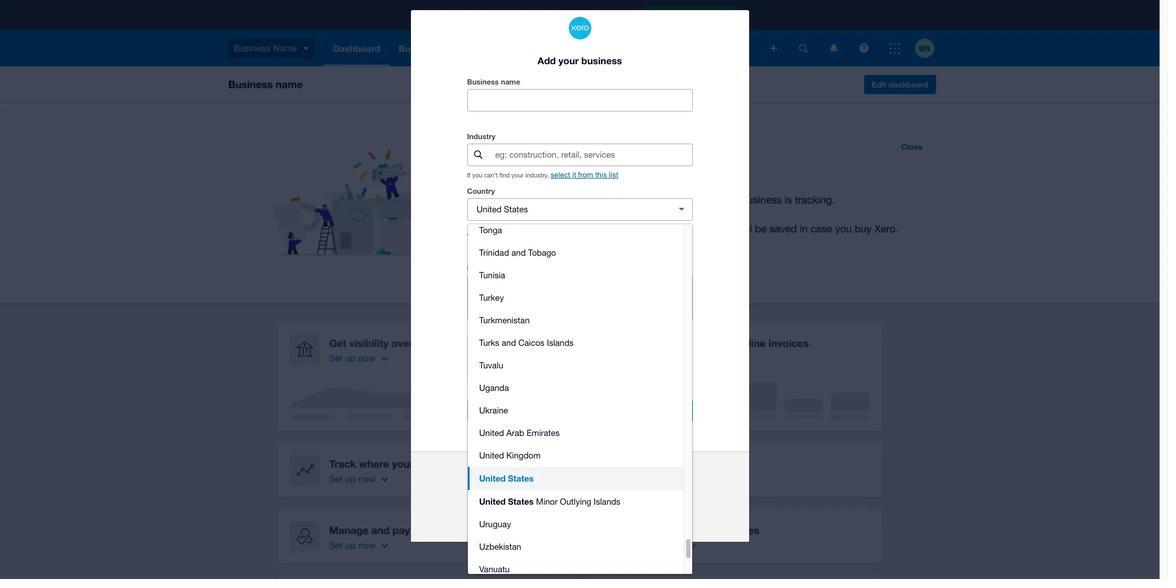 Task type: vqa. For each thing, say whether or not it's contained in the screenshot.
the middle ENTRY
no



Task type: locate. For each thing, give the bounding box(es) containing it.
states for united states
[[508, 474, 534, 484]]

islands down turkmenistan button
[[547, 338, 574, 348]]

and for trinidad
[[512, 248, 526, 258]]

and up do you have employees?
[[512, 248, 526, 258]]

(us
[[575, 233, 585, 240]]

caicos
[[519, 338, 545, 348]]

zone:
[[484, 233, 500, 240]]

your
[[559, 54, 579, 66], [512, 172, 524, 179], [545, 486, 560, 495]]

your right the find
[[512, 172, 524, 179]]

4 united from the top
[[479, 497, 506, 507]]

1 horizontal spatial islands
[[594, 497, 621, 507]]

for
[[610, 486, 618, 495]]

into
[[578, 486, 591, 495]]

see
[[558, 504, 573, 514]]

buy now
[[505, 407, 539, 417]]

uruguay button
[[468, 514, 684, 536]]

united states button
[[468, 467, 684, 491]]

tuvalu button
[[468, 355, 684, 377]]

islands
[[547, 338, 574, 348], [594, 497, 621, 507]]

tonga button
[[468, 219, 684, 242]]

me
[[534, 304, 545, 314]]

just
[[518, 304, 531, 314]]

ukraine
[[479, 406, 508, 416]]

eastern
[[537, 233, 558, 240]]

can't
[[484, 172, 498, 179]]

states down move
[[508, 497, 534, 507]]

2 states from the top
[[508, 497, 534, 507]]

and right turks
[[502, 338, 516, 348]]

you right if in the left top of the page
[[472, 172, 483, 179]]

xero
[[593, 486, 608, 495]]

uganda button
[[468, 377, 684, 400]]

it
[[573, 171, 576, 179]]

tobago
[[528, 248, 556, 258]]

1 vertical spatial you
[[479, 264, 492, 273]]

and
[[512, 248, 526, 258], [502, 338, 516, 348]]

name
[[501, 77, 520, 86]]

united inside button
[[479, 474, 506, 484]]

your up united states minor outlying islands
[[545, 486, 560, 495]]

have
[[494, 264, 510, 273]]

0 vertical spatial and
[[512, 248, 526, 258]]

states for united states minor outlying islands
[[508, 497, 534, 507]]

1 horizontal spatial time
[[560, 233, 573, 240]]

your inside 'coming from quickbooks? move your data into xero for free.'
[[545, 486, 560, 495]]

states
[[508, 474, 534, 484], [508, 497, 534, 507]]

1 vertical spatial your
[[512, 172, 524, 179]]

1 states from the top
[[508, 474, 534, 484]]

united down united kingdom
[[479, 474, 506, 484]]

group containing united states
[[468, 219, 693, 580]]

tonga
[[479, 226, 502, 235]]

3 united from the top
[[479, 474, 506, 484]]

clear image
[[670, 198, 693, 221]]

time left (us
[[560, 233, 573, 240]]

states up move
[[508, 474, 534, 484]]

2 vertical spatial your
[[545, 486, 560, 495]]

united kingdom
[[479, 451, 541, 461]]

trinidad
[[479, 248, 509, 258]]

from
[[578, 171, 593, 179], [559, 472, 578, 482]]

you right the 'do'
[[479, 264, 492, 273]]

0 vertical spatial islands
[[547, 338, 574, 348]]

search icon image
[[474, 151, 483, 159]]

uruguay
[[479, 520, 511, 530]]

move
[[525, 486, 543, 495]]

business name
[[467, 77, 520, 86]]

do you have employees? group
[[467, 276, 693, 320]]

united for united arab emirates
[[479, 429, 504, 438]]

islands down the for
[[594, 497, 621, 507]]

turkey button
[[468, 287, 684, 310]]

from right it at the left top of page
[[578, 171, 593, 179]]

this
[[596, 171, 607, 179]]

and inside turks and caicos islands button
[[502, 338, 516, 348]]

tunisia
[[479, 271, 505, 280]]

0 vertical spatial states
[[508, 474, 534, 484]]

time
[[467, 233, 482, 240], [560, 233, 573, 240]]

0 horizontal spatial islands
[[547, 338, 574, 348]]

time inside time zone: (utc-05:00) eastern time (us & canada)
[[560, 233, 573, 240]]

from up data
[[559, 472, 578, 482]]

no, it's just me
[[489, 304, 545, 314]]

0 horizontal spatial time
[[467, 233, 482, 240]]

united up uruguay
[[479, 497, 506, 507]]

united
[[479, 429, 504, 438], [479, 451, 504, 461], [479, 474, 506, 484], [479, 497, 506, 507]]

1 vertical spatial states
[[508, 497, 534, 507]]

united up united states
[[479, 451, 504, 461]]

yes
[[489, 282, 502, 292]]

you inside if you can't find your industry, select it from this list
[[472, 172, 483, 179]]

2 united from the top
[[479, 451, 504, 461]]

do you have employees?
[[467, 264, 554, 273]]

quickbooks?
[[581, 472, 634, 482]]

select
[[551, 171, 570, 179]]

and inside "trinidad and tobago" button
[[512, 248, 526, 258]]

1 vertical spatial islands
[[594, 497, 621, 507]]

group
[[468, 219, 693, 580]]

your right the 'add'
[[559, 54, 579, 66]]

turkmenistan button
[[468, 310, 684, 332]]

free.
[[621, 486, 635, 495]]

data
[[562, 486, 576, 495]]

0 vertical spatial from
[[578, 171, 593, 179]]

united down ukraine
[[479, 429, 504, 438]]

1 united from the top
[[479, 429, 504, 438]]

outlying
[[560, 497, 592, 507]]

time left zone:
[[467, 233, 482, 240]]

1 vertical spatial and
[[502, 338, 516, 348]]

uzbekistan
[[479, 542, 522, 552]]

&
[[587, 233, 591, 240]]

united states minor outlying islands
[[479, 497, 621, 507]]

ukraine button
[[468, 400, 684, 422]]

1 vertical spatial from
[[559, 472, 578, 482]]

Industry field
[[494, 144, 692, 166]]

select it from this list button
[[551, 171, 618, 179]]

your inside if you can't find your industry, select it from this list
[[512, 172, 524, 179]]

states inside united states button
[[508, 474, 534, 484]]

0 vertical spatial you
[[472, 172, 483, 179]]

no,
[[489, 304, 502, 314]]



Task type: describe. For each thing, give the bounding box(es) containing it.
coming from quickbooks? move your data into xero for free.
[[525, 472, 635, 495]]

see details
[[558, 504, 602, 514]]

if you can't find your industry, select it from this list
[[467, 171, 618, 179]]

arab
[[507, 429, 525, 438]]

emirates
[[527, 429, 560, 438]]

from inside 'coming from quickbooks? move your data into xero for free.'
[[559, 472, 578, 482]]

xero image
[[569, 17, 591, 40]]

islands inside button
[[547, 338, 574, 348]]

it's
[[504, 304, 515, 314]]

and for turks
[[502, 338, 516, 348]]

industry,
[[526, 172, 549, 179]]

vanuatu button
[[468, 559, 684, 580]]

industry
[[467, 132, 496, 141]]

trinidad and tobago button
[[468, 242, 684, 264]]

minor
[[536, 497, 558, 507]]

list
[[609, 171, 618, 179]]

turkey
[[479, 293, 504, 303]]

turks and caicos islands button
[[468, 332, 684, 355]]

united arab emirates
[[479, 429, 560, 438]]

tuvalu
[[479, 361, 504, 370]]

you for can't
[[472, 172, 483, 179]]

Country field
[[468, 199, 666, 220]]

(utc-
[[501, 233, 518, 240]]

turks
[[479, 338, 500, 348]]

coming
[[526, 472, 557, 482]]

time zone: (utc-05:00) eastern time (us & canada)
[[467, 233, 615, 240]]

turks and caicos islands
[[479, 338, 574, 348]]

see details button
[[548, 497, 612, 520]]

business
[[467, 77, 499, 86]]

united states
[[479, 474, 534, 484]]

employees?
[[512, 264, 554, 273]]

buy now button
[[467, 400, 577, 423]]

united for united states
[[479, 474, 506, 484]]

your for quickbooks?
[[545, 486, 560, 495]]

vanuatu
[[479, 565, 510, 575]]

now
[[522, 407, 539, 417]]

you for have
[[479, 264, 492, 273]]

do
[[467, 264, 477, 273]]

0 vertical spatial your
[[559, 54, 579, 66]]

united for united kingdom
[[479, 451, 504, 461]]

your for can't
[[512, 172, 524, 179]]

kingdom
[[507, 451, 541, 461]]

details
[[575, 504, 602, 514]]

united arab emirates button
[[468, 422, 684, 445]]

if
[[467, 172, 471, 179]]

tunisia button
[[468, 264, 684, 287]]

united kingdom button
[[468, 445, 684, 467]]

canada)
[[592, 233, 615, 240]]

Business name field
[[468, 90, 692, 111]]

buy
[[505, 407, 520, 417]]

islands inside united states minor outlying islands
[[594, 497, 621, 507]]

uganda
[[479, 383, 509, 393]]

add
[[538, 54, 556, 66]]

country
[[467, 187, 495, 196]]

05:00)
[[518, 233, 535, 240]]

add your business
[[538, 54, 622, 66]]

find
[[500, 172, 510, 179]]

uzbekistan button
[[468, 536, 684, 559]]

trinidad and tobago
[[479, 248, 556, 258]]

turkmenistan
[[479, 316, 530, 325]]

business
[[582, 54, 622, 66]]



